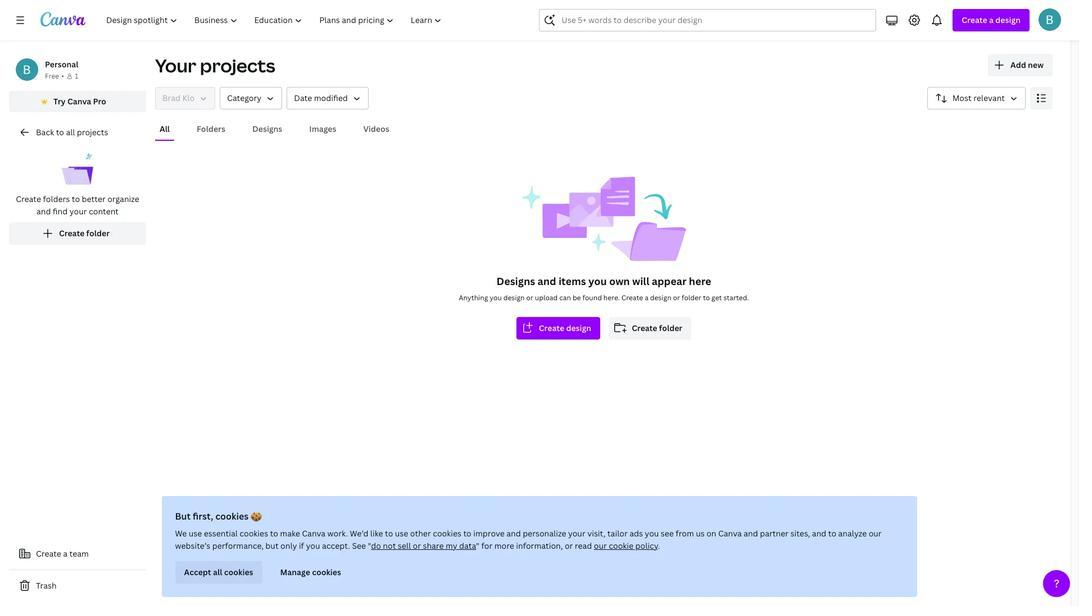 Task type: describe. For each thing, give the bounding box(es) containing it.
accept
[[184, 568, 211, 578]]

work.
[[328, 529, 348, 540]]

found
[[582, 293, 602, 303]]

you right if
[[306, 541, 320, 552]]

0 horizontal spatial create folder
[[59, 228, 110, 239]]

1
[[75, 71, 78, 81]]

klo
[[182, 93, 195, 103]]

images button
[[305, 119, 341, 140]]

1 horizontal spatial create folder button
[[609, 318, 691, 340]]

2 horizontal spatial canva
[[719, 529, 742, 540]]

our inside we use essential cookies to make canva work. we'd like to use other cookies to improve and personalize your visit, tailor ads you see from us on canva and partner sites, and to analyze our website's performance, but only if you accept. see "
[[869, 529, 882, 540]]

cookies up my
[[433, 529, 462, 540]]

a for team
[[63, 549, 68, 560]]

if
[[299, 541, 304, 552]]

most relevant
[[952, 93, 1005, 103]]

2 use from the left
[[395, 529, 408, 540]]

and up do not sell or share my data " for more information, or read our cookie policy .
[[507, 529, 521, 540]]

visit,
[[588, 529, 606, 540]]

relevant
[[973, 93, 1005, 103]]

data
[[459, 541, 476, 552]]

designs for designs
[[252, 124, 282, 134]]

find
[[53, 206, 68, 217]]

try canva pro button
[[9, 91, 146, 112]]

more
[[495, 541, 514, 552]]

create folders to better organize and find your content
[[16, 194, 139, 217]]

see
[[352, 541, 366, 552]]

but
[[175, 511, 191, 523]]

•
[[61, 71, 64, 81]]

create inside dropdown button
[[962, 15, 987, 25]]

not
[[383, 541, 396, 552]]

only
[[281, 541, 297, 552]]

to inside create folders to better organize and find your content
[[72, 194, 80, 205]]

manage cookies button
[[271, 562, 350, 584]]

share
[[423, 541, 444, 552]]

improve
[[474, 529, 505, 540]]

folder inside designs and items you own will appear here anything you design or upload can be found here. create a design or folder to get started.
[[682, 293, 701, 303]]

items
[[559, 275, 586, 288]]

canva inside button
[[67, 96, 91, 107]]

to up "but"
[[270, 529, 278, 540]]

for
[[482, 541, 493, 552]]

we
[[175, 529, 187, 540]]

free
[[45, 71, 59, 81]]

read
[[575, 541, 592, 552]]

first,
[[193, 511, 213, 523]]

a inside designs and items you own will appear here anything you design or upload can be found here. create a design or folder to get started.
[[645, 293, 648, 303]]

ads
[[630, 529, 643, 540]]

.
[[658, 541, 660, 552]]

essential
[[204, 529, 238, 540]]

back to all projects
[[36, 127, 108, 138]]

personal
[[45, 59, 78, 70]]

1 horizontal spatial create folder
[[632, 323, 682, 334]]

you up found
[[588, 275, 607, 288]]

you right anything
[[490, 293, 502, 303]]

upload
[[535, 293, 558, 303]]

your projects
[[155, 53, 275, 78]]

add
[[1010, 60, 1026, 70]]

1 use from the left
[[189, 529, 202, 540]]

design left upload
[[503, 293, 525, 303]]

back to all projects link
[[9, 121, 146, 144]]

your inside create folders to better organize and find your content
[[70, 206, 87, 217]]

performance,
[[213, 541, 264, 552]]

appear
[[652, 275, 687, 288]]

information,
[[516, 541, 563, 552]]

team
[[69, 549, 89, 560]]

analyze
[[839, 529, 867, 540]]

do not sell or share my data " for more information, or read our cookie policy .
[[371, 541, 660, 552]]

other
[[410, 529, 431, 540]]

folders button
[[192, 119, 230, 140]]

create a team
[[36, 549, 89, 560]]

create a design
[[962, 15, 1021, 25]]

all inside button
[[213, 568, 223, 578]]

to left analyze
[[829, 529, 837, 540]]

videos button
[[359, 119, 394, 140]]

add new button
[[988, 54, 1053, 76]]

manage
[[280, 568, 310, 578]]

on
[[707, 529, 717, 540]]

here
[[689, 275, 711, 288]]

my
[[446, 541, 458, 552]]

create inside designs and items you own will appear here anything you design or upload can be found here. create a design or folder to get started.
[[621, 293, 643, 303]]

or right sell
[[413, 541, 421, 552]]

your
[[155, 53, 196, 78]]

cookies up essential
[[216, 511, 249, 523]]

create a design button
[[953, 9, 1030, 31]]

folders
[[43, 194, 70, 205]]

Category button
[[220, 87, 282, 110]]

1 horizontal spatial canva
[[302, 529, 326, 540]]

designs for designs and items you own will appear here anything you design or upload can be found here. create a design or folder to get started.
[[496, 275, 535, 288]]

images
[[309, 124, 336, 134]]

try canva pro
[[53, 96, 106, 107]]

design inside dropdown button
[[995, 15, 1021, 25]]

modified
[[314, 93, 348, 103]]

and right "sites,"
[[812, 529, 827, 540]]

create design button
[[516, 318, 600, 340]]

create design
[[539, 323, 591, 334]]

but
[[266, 541, 279, 552]]

policy
[[636, 541, 658, 552]]

anything
[[459, 293, 488, 303]]

accept all cookies
[[184, 568, 253, 578]]

trash link
[[9, 575, 146, 598]]

most
[[952, 93, 972, 103]]



Task type: locate. For each thing, give the bounding box(es) containing it.
use
[[189, 529, 202, 540], [395, 529, 408, 540]]

and left partner
[[744, 529, 758, 540]]

0 horizontal spatial create folder button
[[9, 223, 146, 245]]

create a team button
[[9, 543, 146, 566]]

Sort by button
[[927, 87, 1026, 110]]

do not sell or share my data link
[[371, 541, 476, 552]]

"
[[368, 541, 371, 552], [476, 541, 480, 552]]

designs
[[252, 124, 282, 134], [496, 275, 535, 288]]

and inside designs and items you own will appear here anything you design or upload can be found here. create a design or folder to get started.
[[538, 275, 556, 288]]

folder for topmost create folder button
[[86, 228, 110, 239]]

back
[[36, 127, 54, 138]]

sell
[[398, 541, 411, 552]]

0 vertical spatial projects
[[200, 53, 275, 78]]

0 horizontal spatial "
[[368, 541, 371, 552]]

Search search field
[[562, 10, 854, 31]]

or down appear
[[673, 293, 680, 303]]

2 vertical spatial a
[[63, 549, 68, 560]]

to up "data"
[[464, 529, 472, 540]]

cookies down performance,
[[224, 568, 253, 578]]

create
[[962, 15, 987, 25], [16, 194, 41, 205], [59, 228, 84, 239], [621, 293, 643, 303], [539, 323, 564, 334], [632, 323, 657, 334], [36, 549, 61, 560]]

1 horizontal spatial "
[[476, 541, 480, 552]]

try
[[53, 96, 66, 107]]

2 vertical spatial folder
[[659, 323, 682, 334]]

1 horizontal spatial a
[[645, 293, 648, 303]]

folder for create folder button to the right
[[659, 323, 682, 334]]

all
[[160, 124, 170, 134]]

all
[[66, 127, 75, 138], [213, 568, 223, 578]]

you up policy
[[645, 529, 659, 540]]

1 vertical spatial projects
[[77, 127, 108, 138]]

tailor
[[608, 529, 628, 540]]

pro
[[93, 96, 106, 107]]

designs down 'category' 'button'
[[252, 124, 282, 134]]

and up upload
[[538, 275, 556, 288]]

projects down pro
[[77, 127, 108, 138]]

make
[[280, 529, 300, 540]]

projects
[[200, 53, 275, 78], [77, 127, 108, 138]]

design inside button
[[566, 323, 591, 334]]

from
[[676, 529, 694, 540]]

Date modified button
[[287, 87, 369, 110]]

create folder button down will
[[609, 318, 691, 340]]

to left the get
[[703, 293, 710, 303]]

cookies
[[216, 511, 249, 523], [240, 529, 268, 540], [433, 529, 462, 540], [224, 568, 253, 578], [312, 568, 341, 578]]

0 horizontal spatial our
[[594, 541, 607, 552]]

a up add new "dropdown button"
[[989, 15, 994, 25]]

a for design
[[989, 15, 994, 25]]

0 horizontal spatial your
[[70, 206, 87, 217]]

all right accept at the left of the page
[[213, 568, 223, 578]]

designs inside button
[[252, 124, 282, 134]]

designs button
[[248, 119, 287, 140]]

0 horizontal spatial a
[[63, 549, 68, 560]]

your
[[70, 206, 87, 217], [568, 529, 586, 540]]

create folder button
[[9, 223, 146, 245], [609, 318, 691, 340]]

sites,
[[791, 529, 810, 540]]

1 vertical spatial your
[[568, 529, 586, 540]]

videos
[[363, 124, 389, 134]]

1 horizontal spatial all
[[213, 568, 223, 578]]

0 horizontal spatial all
[[66, 127, 75, 138]]

design left brad klo image
[[995, 15, 1021, 25]]

1 horizontal spatial our
[[869, 529, 882, 540]]

0 horizontal spatial designs
[[252, 124, 282, 134]]

a inside dropdown button
[[989, 15, 994, 25]]

date modified
[[294, 93, 348, 103]]

0 vertical spatial our
[[869, 529, 882, 540]]

new
[[1028, 60, 1044, 70]]

manage cookies
[[280, 568, 341, 578]]

date
[[294, 93, 312, 103]]

1 vertical spatial create folder
[[632, 323, 682, 334]]

trash
[[36, 581, 57, 592]]

your up read
[[568, 529, 586, 540]]

own
[[609, 275, 630, 288]]

a inside button
[[63, 549, 68, 560]]

see
[[661, 529, 674, 540]]

0 vertical spatial a
[[989, 15, 994, 25]]

1 vertical spatial create folder button
[[609, 318, 691, 340]]

" right the see
[[368, 541, 371, 552]]

1 vertical spatial folder
[[682, 293, 701, 303]]

None search field
[[539, 9, 876, 31]]

create inside create folders to better organize and find your content
[[16, 194, 41, 205]]

create folder button down find
[[9, 223, 146, 245]]

0 vertical spatial all
[[66, 127, 75, 138]]

1 vertical spatial designs
[[496, 275, 535, 288]]

a down will
[[645, 293, 648, 303]]

projects up category
[[200, 53, 275, 78]]

1 horizontal spatial your
[[568, 529, 586, 540]]

1 horizontal spatial designs
[[496, 275, 535, 288]]

folders
[[197, 124, 225, 134]]

2 horizontal spatial a
[[989, 15, 994, 25]]

to left better
[[72, 194, 80, 205]]

your inside we use essential cookies to make canva work. we'd like to use other cookies to improve and personalize your visit, tailor ads you see from us on canva and partner sites, and to analyze our website's performance, but only if you accept. see "
[[568, 529, 586, 540]]

we use essential cookies to make canva work. we'd like to use other cookies to improve and personalize your visit, tailor ads you see from us on canva and partner sites, and to analyze our website's performance, but only if you accept. see "
[[175, 529, 882, 552]]

design down be
[[566, 323, 591, 334]]

cookies down 'accept.'
[[312, 568, 341, 578]]

2 " from the left
[[476, 541, 480, 552]]

0 horizontal spatial projects
[[77, 127, 108, 138]]

cookie
[[609, 541, 634, 552]]

all button
[[155, 119, 174, 140]]

" left the "for" on the left bottom
[[476, 541, 480, 552]]

0 horizontal spatial canva
[[67, 96, 91, 107]]

use up sell
[[395, 529, 408, 540]]

here.
[[603, 293, 620, 303]]

0 vertical spatial folder
[[86, 228, 110, 239]]

0 horizontal spatial use
[[189, 529, 202, 540]]

" inside we use essential cookies to make canva work. we'd like to use other cookies to improve and personalize your visit, tailor ads you see from us on canva and partner sites, and to analyze our website's performance, but only if you accept. see "
[[368, 541, 371, 552]]

a
[[989, 15, 994, 25], [645, 293, 648, 303], [63, 549, 68, 560]]

but first, cookies 🍪 dialog
[[162, 497, 917, 598]]

design down appear
[[650, 293, 671, 303]]

designs inside designs and items you own will appear here anything you design or upload can be found here. create a design or folder to get started.
[[496, 275, 535, 288]]

1 vertical spatial a
[[645, 293, 648, 303]]

and left find
[[36, 206, 51, 217]]

use up website's
[[189, 529, 202, 540]]

accept all cookies button
[[175, 562, 262, 584]]

personalize
[[523, 529, 566, 540]]

our cookie policy link
[[594, 541, 658, 552]]

1 horizontal spatial use
[[395, 529, 408, 540]]

1 horizontal spatial projects
[[200, 53, 275, 78]]

our
[[869, 529, 882, 540], [594, 541, 607, 552]]

1 vertical spatial all
[[213, 568, 223, 578]]

0 vertical spatial create folder
[[59, 228, 110, 239]]

organize
[[107, 194, 139, 205]]

get
[[712, 293, 722, 303]]

content
[[89, 206, 119, 217]]

brad klo image
[[1039, 8, 1061, 31]]

better
[[82, 194, 106, 205]]

your right find
[[70, 206, 87, 217]]

folder down content
[[86, 228, 110, 239]]

Owner button
[[155, 87, 215, 110]]

to right like
[[385, 529, 393, 540]]

cookies down "🍪"
[[240, 529, 268, 540]]

to right back
[[56, 127, 64, 138]]

but first, cookies 🍪
[[175, 511, 262, 523]]

free •
[[45, 71, 64, 81]]

top level navigation element
[[99, 9, 452, 31]]

folder down here
[[682, 293, 701, 303]]

partner
[[760, 529, 789, 540]]

designs and items you own will appear here anything you design or upload can be found here. create a design or folder to get started.
[[459, 275, 749, 303]]

can
[[559, 293, 571, 303]]

create folder down appear
[[632, 323, 682, 334]]

or left upload
[[526, 293, 533, 303]]

started.
[[724, 293, 749, 303]]

1 " from the left
[[368, 541, 371, 552]]

canva up if
[[302, 529, 326, 540]]

accept.
[[322, 541, 350, 552]]

our down visit,
[[594, 541, 607, 552]]

all right back
[[66, 127, 75, 138]]

brad
[[162, 93, 180, 103]]

our right analyze
[[869, 529, 882, 540]]

0 vertical spatial designs
[[252, 124, 282, 134]]

1 vertical spatial our
[[594, 541, 607, 552]]

🍪
[[251, 511, 262, 523]]

create folder down create folders to better organize and find your content
[[59, 228, 110, 239]]

0 vertical spatial your
[[70, 206, 87, 217]]

to inside designs and items you own will appear here anything you design or upload can be found here. create a design or folder to get started.
[[703, 293, 710, 303]]

a left team
[[63, 549, 68, 560]]

0 vertical spatial create folder button
[[9, 223, 146, 245]]

folder down appear
[[659, 323, 682, 334]]

brad klo
[[162, 93, 195, 103]]

we'd
[[350, 529, 369, 540]]

or left read
[[565, 541, 573, 552]]

you
[[588, 275, 607, 288], [490, 293, 502, 303], [645, 529, 659, 540], [306, 541, 320, 552]]

and inside create folders to better organize and find your content
[[36, 206, 51, 217]]

create folder
[[59, 228, 110, 239], [632, 323, 682, 334]]

canva
[[67, 96, 91, 107], [302, 529, 326, 540], [719, 529, 742, 540]]

canva right try
[[67, 96, 91, 107]]

add new
[[1010, 60, 1044, 70]]

canva right on
[[719, 529, 742, 540]]

be
[[573, 293, 581, 303]]

designs up upload
[[496, 275, 535, 288]]



Task type: vqa. For each thing, say whether or not it's contained in the screenshot.
the topmost our
yes



